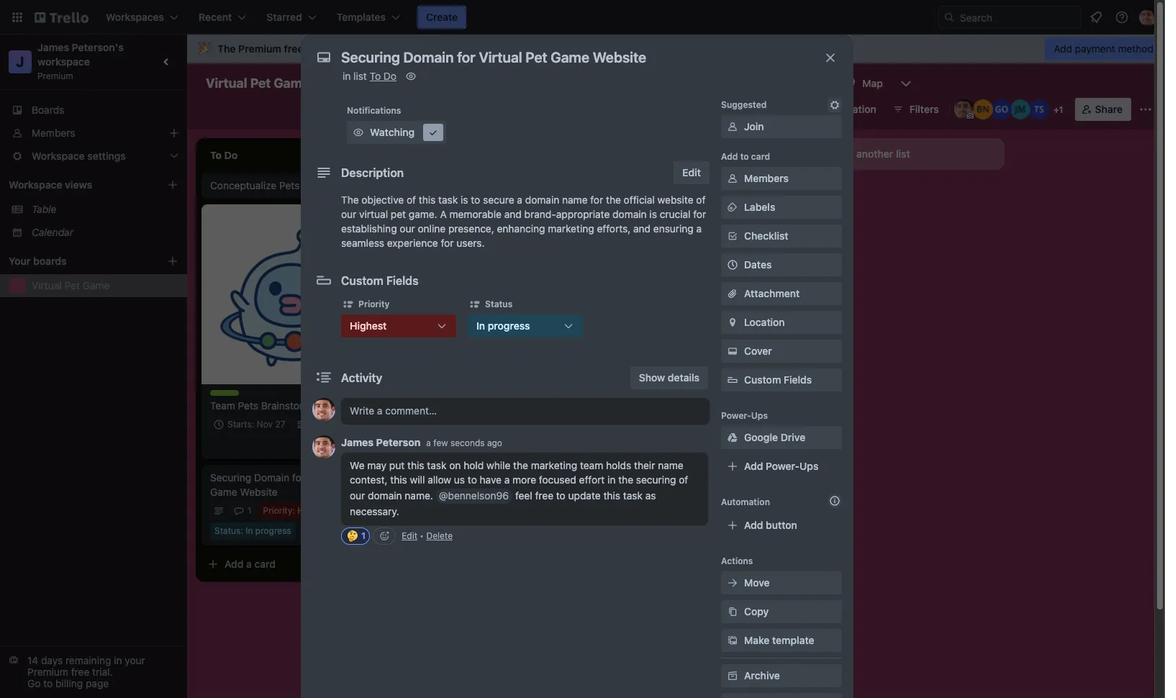 Task type: locate. For each thing, give the bounding box(es) containing it.
effort
[[579, 474, 605, 486]]

0 horizontal spatial priority
[[263, 505, 292, 516]]

0 vertical spatial edit
[[683, 166, 701, 179]]

create from template… image up appropriate
[[573, 186, 585, 197]]

add to card
[[721, 151, 770, 162]]

power-
[[737, 103, 771, 115], [721, 410, 751, 421], [766, 460, 800, 472]]

custom fields down seamless at the left top of page
[[341, 274, 419, 287]]

1 vertical spatial virtual pet game
[[32, 279, 110, 292]]

priority down securing domain for virtual pet game website
[[263, 505, 292, 516]]

workspace right j
[[37, 55, 90, 68]]

game left star or unstar board 'image'
[[274, 76, 310, 91]]

notifications
[[347, 105, 401, 116]]

0 horizontal spatial name
[[562, 194, 588, 206]]

the left official
[[606, 194, 621, 206]]

power-ups button
[[709, 98, 799, 121]]

add reaction image
[[373, 528, 396, 545]]

🎉
[[199, 42, 212, 55]]

team
[[210, 390, 233, 401], [210, 400, 235, 412]]

0 vertical spatial workspace
[[372, 77, 425, 89]]

domain
[[254, 472, 289, 484]]

sm image
[[828, 98, 842, 112], [726, 120, 740, 134], [351, 125, 366, 140], [426, 125, 441, 140], [726, 171, 740, 186], [341, 297, 356, 312], [563, 319, 575, 333], [726, 431, 740, 445], [726, 605, 740, 619]]

feel
[[515, 490, 533, 502]]

2
[[367, 419, 372, 430]]

a down status : in progress on the left bottom
[[246, 558, 252, 570]]

0 vertical spatial game
[[274, 76, 310, 91]]

customize views image
[[899, 76, 914, 91]]

james for peterson
[[341, 436, 374, 449]]

in
[[477, 320, 485, 332], [246, 526, 253, 536]]

members link up labels link
[[721, 167, 842, 190]]

add a card button for 2nd create from template… icon from right
[[406, 180, 567, 203]]

sm image inside move link
[[726, 576, 740, 590]]

calendar link
[[32, 225, 179, 240]]

custom down cover
[[744, 374, 781, 386]]

1 vertical spatial and
[[634, 222, 651, 235]]

virtual pet game inside text box
[[206, 76, 310, 91]]

highest down 'securing domain for virtual pet game website' link
[[297, 505, 329, 516]]

task
[[235, 390, 254, 401]]

archive
[[744, 670, 780, 682]]

sm image inside "join" link
[[726, 120, 740, 134]]

1 horizontal spatial virtual
[[206, 76, 247, 91]]

sm image down actions
[[726, 576, 740, 590]]

memorable
[[450, 208, 502, 220]]

custom
[[341, 274, 384, 287], [744, 374, 781, 386]]

objective
[[362, 194, 404, 206]]

1 vertical spatial members
[[744, 172, 789, 184]]

cover link
[[721, 340, 842, 363]]

this up game.
[[419, 194, 436, 206]]

join
[[744, 120, 764, 132]]

the left objective on the left top of the page
[[341, 194, 359, 206]]

2 horizontal spatial domain
[[613, 208, 647, 220]]

1 horizontal spatial name
[[658, 459, 684, 472]]

jeremy miller (jeremymiller198) image
[[1011, 99, 1031, 120]]

peterson's inside james peterson's workspace premium
[[72, 41, 124, 53]]

0 vertical spatial automation
[[822, 103, 877, 115]]

for inside securing domain for virtual pet game website
[[292, 472, 305, 484]]

1 horizontal spatial edit
[[683, 166, 701, 179]]

james down 0
[[341, 436, 374, 449]]

in inside we may put this task on hold while the marketing team holds their name contest, this will allow us to have a more focused effort in the securing of our domain name.
[[608, 474, 616, 486]]

a
[[451, 185, 456, 197], [655, 185, 661, 197], [517, 194, 523, 206], [697, 222, 702, 235], [426, 438, 431, 449], [505, 474, 510, 486], [246, 558, 252, 570]]

custom fields button
[[721, 373, 842, 387]]

official
[[624, 194, 655, 206]]

team
[[580, 459, 604, 472]]

and
[[505, 208, 522, 220], [634, 222, 651, 235]]

virtual pet game
[[206, 76, 310, 91], [32, 279, 110, 292]]

edit up website
[[683, 166, 701, 179]]

: for status
[[241, 526, 243, 536]]

pet down your boards with 1 items element
[[65, 279, 80, 292]]

automation up add button
[[721, 497, 770, 508]]

to
[[370, 70, 381, 82]]

of right website
[[696, 194, 706, 206]]

create a view image
[[167, 179, 179, 191]]

the inside the objective of this task is to secure a domain name for the official website of our virtual pet game. a memorable and brand-appropriate domain is crucial for establishing our online presence, enhancing marketing efforts, and ensuring a seamless experience for users.
[[606, 194, 621, 206]]

1 vertical spatial custom fields
[[744, 374, 812, 386]]

show details link
[[631, 366, 708, 389]]

members for the members link to the top
[[32, 127, 75, 139]]

1 vertical spatial domain
[[613, 208, 647, 220]]

ben nelson (bennelson96) image
[[973, 99, 993, 120]]

primary element
[[0, 0, 1166, 35]]

2 horizontal spatial game
[[274, 76, 310, 91]]

2 create from template… image from the left
[[778, 186, 789, 197]]

0 vertical spatial 14
[[528, 42, 540, 55]]

1 vertical spatial list
[[896, 148, 911, 160]]

0 vertical spatial status
[[485, 299, 513, 310]]

sm image down map link
[[828, 98, 842, 112]]

None text field
[[334, 45, 809, 71]]

14 left days
[[27, 654, 38, 667]]

focused
[[539, 474, 577, 486]]

the up more
[[513, 459, 528, 472]]

domain inside we may put this task on hold while the marketing team holds their name contest, this will allow us to have a more focused effort in the securing of our domain name.
[[368, 490, 402, 502]]

james right j
[[37, 41, 69, 53]]

task inside the feel free to update this task as necessary.
[[623, 490, 643, 502]]

workspace inside button
[[372, 77, 425, 89]]

ups right "suggested"
[[771, 103, 790, 115]]

0 horizontal spatial create from template… image
[[573, 186, 585, 197]]

in down holds
[[608, 474, 616, 486]]

add a card button down status : in progress on the left bottom
[[202, 553, 363, 576]]

sm image inside location link
[[726, 315, 740, 330]]

power-ups up google
[[721, 410, 768, 421]]

presence,
[[449, 222, 494, 235]]

0 vertical spatial is
[[461, 194, 468, 206]]

workspace inside james peterson's workspace premium
[[37, 55, 90, 68]]

sm image left copy
[[726, 605, 740, 619]]

27
[[275, 419, 285, 430]]

sm image inside cover "link"
[[726, 344, 740, 359]]

marketing inside we may put this task on hold while the marketing team holds their name contest, this will allow us to have a more focused effort in the securing of our domain name.
[[531, 459, 578, 472]]

edit left •
[[402, 531, 418, 541]]

banner
[[187, 35, 1166, 63]]

pet inside text box
[[250, 76, 271, 91]]

map link
[[838, 72, 892, 95]]

1 vertical spatial :
[[241, 526, 243, 536]]

james peterson a few seconds ago
[[341, 436, 502, 449]]

is down official
[[650, 208, 657, 220]]

sm image for labels
[[726, 200, 740, 215]]

virtual down boards
[[32, 279, 62, 292]]

this down put
[[390, 474, 407, 486]]

1 team from the top
[[210, 390, 233, 401]]

0 horizontal spatial list
[[354, 70, 367, 82]]

marketing
[[548, 222, 594, 235], [531, 459, 578, 472]]

2 vertical spatial pet
[[341, 472, 356, 484]]

0 vertical spatial custom
[[341, 274, 384, 287]]

of up game.
[[407, 194, 416, 206]]

1 horizontal spatial virtual pet game
[[206, 76, 310, 91]]

pets inside team task team pets brainstorm
[[238, 400, 258, 412]]

0 vertical spatial power-
[[737, 103, 771, 115]]

: down 'securing domain for virtual pet game website' link
[[292, 505, 295, 516]]

our left 'virtual'
[[341, 208, 357, 220]]

go
[[27, 677, 41, 690]]

fields inside custom fields button
[[784, 374, 812, 386]]

0 vertical spatial progress
[[488, 320, 530, 332]]

0 vertical spatial free
[[284, 42, 304, 55]]

1 horizontal spatial add a card
[[429, 185, 480, 197]]

create button
[[418, 6, 467, 29]]

add another list button
[[809, 138, 1005, 170]]

add a card button up crucial
[[611, 180, 772, 203]]

color: bold lime, title: "team task" element
[[210, 390, 254, 401]]

add a card button for 1st create from template… icon from the right
[[611, 180, 772, 203]]

sm image inside the copy link
[[726, 605, 740, 619]]

is
[[461, 194, 468, 206], [650, 208, 657, 220]]

domain down official
[[613, 208, 647, 220]]

2 vertical spatial game
[[210, 486, 237, 498]]

add
[[1054, 42, 1073, 55], [835, 148, 854, 160], [721, 151, 738, 162], [429, 185, 448, 197], [634, 185, 653, 197], [744, 460, 763, 472], [744, 519, 763, 531], [225, 558, 244, 570]]

0 vertical spatial virtual pet game
[[206, 76, 310, 91]]

list right another
[[896, 148, 911, 160]]

1 horizontal spatial the
[[341, 194, 359, 206]]

automation
[[822, 103, 877, 115], [721, 497, 770, 508]]

sm image left checklist
[[726, 229, 740, 243]]

1 horizontal spatial priority
[[359, 299, 390, 310]]

free inside the feel free to update this task as necessary.
[[535, 490, 554, 502]]

share
[[1096, 103, 1123, 115]]

custom down seamless at the left top of page
[[341, 274, 384, 287]]

team up starts:
[[210, 400, 235, 412]]

0 vertical spatial marketing
[[548, 222, 594, 235]]

1 vertical spatial name
[[658, 459, 684, 472]]

0 horizontal spatial pets
[[238, 400, 258, 412]]

status for status
[[485, 299, 513, 310]]

1 vertical spatial highest
[[297, 505, 329, 516]]

fields down cover "link"
[[784, 374, 812, 386]]

•
[[420, 531, 424, 541]]

sm image inside make template link
[[726, 634, 740, 648]]

in inside 14 days remaining in your premium free trial. go to billing page
[[114, 654, 122, 667]]

1 vertical spatial workspace
[[37, 55, 90, 68]]

to right go
[[43, 677, 53, 690]]

in list to do
[[343, 70, 397, 82]]

1 horizontal spatial members
[[744, 172, 789, 184]]

sm image inside labels link
[[726, 200, 740, 215]]

james peterson (jamespeterson93) image down 2
[[363, 436, 380, 454]]

sm image
[[404, 69, 418, 84], [802, 98, 822, 118], [726, 200, 740, 215], [726, 229, 740, 243], [468, 297, 482, 312], [726, 315, 740, 330], [436, 319, 448, 333], [726, 344, 740, 359], [726, 576, 740, 590], [726, 634, 740, 648], [726, 669, 740, 683]]

sm image left make
[[726, 634, 740, 648]]

add a card
[[429, 185, 480, 197], [634, 185, 685, 197], [225, 558, 276, 570]]

status : in progress
[[215, 526, 291, 536]]

1 horizontal spatial game
[[210, 486, 237, 498]]

0 vertical spatial task
[[439, 194, 458, 206]]

1 vertical spatial the
[[513, 459, 528, 472]]

in right ends in the left of the page
[[514, 42, 523, 55]]

map
[[863, 77, 883, 89]]

virtual left we
[[308, 472, 338, 484]]

1 horizontal spatial fields
[[784, 374, 812, 386]]

: for priority
[[292, 505, 295, 516]]

0 vertical spatial members
[[32, 127, 75, 139]]

this inside the objective of this task is to secure a domain name for the official website of our virtual pet game. a memorable and brand-appropriate domain is crucial for establishing our online presence, enhancing marketing efforts, and ensuring a seamless experience for users.
[[419, 194, 436, 206]]

fields
[[387, 274, 419, 287], [784, 374, 812, 386]]

1 horizontal spatial free
[[284, 42, 304, 55]]

the objective of this task is to secure a domain name for the official website of our virtual pet game. a memorable and brand-appropriate domain is crucial for establishing our online presence, enhancing marketing efforts, and ensuring a seamless experience for users.
[[341, 194, 706, 249]]

task up allow
[[427, 459, 447, 472]]

1 vertical spatial edit
[[402, 531, 418, 541]]

power- inside button
[[737, 103, 771, 115]]

status for status : in progress
[[215, 526, 241, 536]]

add left button
[[744, 519, 763, 531]]

sm image down notifications
[[351, 125, 366, 140]]

sm image for location
[[726, 315, 740, 330]]

to right us
[[468, 474, 477, 486]]

for right trial
[[328, 42, 341, 55]]

cover
[[744, 345, 772, 357]]

few
[[434, 438, 448, 449]]

1 horizontal spatial custom
[[744, 374, 781, 386]]

this down effort at the bottom of the page
[[604, 490, 621, 502]]

1 vertical spatial custom
[[744, 374, 781, 386]]

team left task at the bottom left
[[210, 390, 233, 401]]

add a card up crucial
[[634, 185, 685, 197]]

automation button
[[802, 98, 885, 121]]

sm image inside 'archive' link
[[726, 669, 740, 683]]

0 horizontal spatial and
[[505, 208, 522, 220]]

sm image left join
[[726, 120, 740, 134]]

1 horizontal spatial status
[[485, 299, 513, 310]]

james peterson (jamespeterson93) image
[[954, 99, 975, 120]]

task up a
[[439, 194, 458, 206]]

to do link
[[370, 70, 397, 82]]

sm image inside checklist link
[[726, 229, 740, 243]]

watching
[[370, 126, 415, 138]]

task inside the objective of this task is to secure a domain name for the official website of our virtual pet game. a memorable and brand-appropriate domain is crucial for establishing our online presence, enhancing marketing efforts, and ensuring a seamless experience for users.
[[439, 194, 458, 206]]

0 vertical spatial highest
[[350, 320, 387, 332]]

0 vertical spatial name
[[562, 194, 588, 206]]

game inside virtual pet game text box
[[274, 76, 310, 91]]

2 team from the top
[[210, 400, 235, 412]]

1 horizontal spatial workspace
[[372, 77, 425, 89]]

we may put this task on hold while the marketing team holds their name contest, this will allow us to have a more focused effort in the securing of our domain name.
[[350, 459, 689, 502]]

sm image for checklist
[[726, 229, 740, 243]]

2 vertical spatial premium
[[27, 666, 68, 678]]

experience
[[387, 237, 438, 249]]

marketing inside the objective of this task is to secure a domain name for the official website of our virtual pet game. a memorable and brand-appropriate domain is crucial for establishing our online presence, enhancing marketing efforts, and ensuring a seamless experience for users.
[[548, 222, 594, 235]]

confetti image
[[199, 42, 212, 55]]

add left payment
[[1054, 42, 1073, 55]]

0 horizontal spatial game
[[83, 279, 110, 292]]

move
[[744, 577, 770, 589]]

edit inside button
[[683, 166, 701, 179]]

1 horizontal spatial custom fields
[[744, 374, 812, 386]]

sm image up in progress
[[468, 297, 482, 312]]

0 horizontal spatial members link
[[0, 122, 187, 145]]

task inside we may put this task on hold while the marketing team holds their name contest, this will allow us to have a more focused effort in the securing of our domain name.
[[427, 459, 447, 472]]

2 horizontal spatial free
[[535, 490, 554, 502]]

james peterson (jamespeterson93) image
[[1140, 9, 1157, 26], [312, 398, 335, 421], [312, 436, 335, 459], [363, 436, 380, 454]]

domain up brand-
[[525, 194, 560, 206]]

fields down experience
[[387, 274, 419, 287]]

0 vertical spatial priority
[[359, 299, 390, 310]]

of right securing at the bottom
[[679, 474, 689, 486]]

table link
[[32, 202, 179, 217]]

our down contest,
[[350, 490, 365, 502]]

name inside the objective of this task is to secure a domain name for the official website of our virtual pet game. a memorable and brand-appropriate domain is crucial for establishing our online presence, enhancing marketing efforts, and ensuring a seamless experience for users.
[[562, 194, 588, 206]]

priority : highest
[[263, 505, 329, 516]]

visible
[[427, 77, 458, 89]]

and up enhancing at the top
[[505, 208, 522, 220]]

the right 🎉
[[217, 42, 236, 55]]

james inside james peterson's workspace premium
[[37, 41, 69, 53]]

2 horizontal spatial add a card button
[[611, 180, 772, 203]]

0 horizontal spatial progress
[[255, 526, 291, 536]]

status up in progress
[[485, 299, 513, 310]]

0 horizontal spatial status
[[215, 526, 241, 536]]

1 vertical spatial pets
[[238, 400, 258, 412]]

edit
[[683, 166, 701, 179], [402, 531, 418, 541]]

2 vertical spatial free
[[71, 666, 90, 678]]

1 horizontal spatial 14
[[528, 42, 540, 55]]

and right efforts,
[[634, 222, 651, 235]]

0 horizontal spatial peterson's
[[72, 41, 124, 53]]

more
[[513, 474, 536, 486]]

add power-ups
[[744, 460, 819, 472]]

0 vertical spatial the
[[606, 194, 621, 206]]

priority for priority : highest
[[263, 505, 292, 516]]

2 horizontal spatial of
[[696, 194, 706, 206]]

1 horizontal spatial create from template… image
[[778, 186, 789, 197]]

0 horizontal spatial free
[[71, 666, 90, 678]]

in progress
[[477, 320, 530, 332]]

1 vertical spatial premium
[[37, 71, 73, 81]]

0 vertical spatial in
[[477, 320, 485, 332]]

1 horizontal spatial in
[[477, 320, 485, 332]]

sm image for move
[[726, 576, 740, 590]]

of inside we may put this task on hold while the marketing team holds their name contest, this will allow us to have a more focused effort in the securing of our domain name.
[[679, 474, 689, 486]]

trial
[[306, 42, 325, 55]]

1 vertical spatial pet
[[65, 279, 80, 292]]

1
[[1060, 104, 1064, 115], [330, 419, 334, 430], [248, 505, 252, 516], [361, 531, 366, 541]]

sm image inside automation button
[[802, 98, 822, 118]]

1 horizontal spatial list
[[896, 148, 911, 160]]

the down holds
[[619, 474, 634, 486]]

securing domain for virtual pet game website
[[210, 472, 356, 498]]

to down join
[[741, 151, 749, 162]]

add inside banner
[[1054, 42, 1073, 55]]

starts: nov 27
[[228, 419, 285, 430]]

/
[[364, 419, 367, 430]]

create from template… image
[[573, 186, 585, 197], [778, 186, 789, 197]]

add up a
[[429, 185, 448, 197]]

1 left 'add reaction' icon
[[361, 531, 366, 541]]

1 horizontal spatial of
[[679, 474, 689, 486]]

2 horizontal spatial ups
[[800, 460, 819, 472]]

in right star or unstar board 'image'
[[343, 70, 351, 82]]

james for peterson's
[[37, 41, 69, 53]]

seconds
[[451, 438, 485, 449]]

pet
[[250, 76, 271, 91], [65, 279, 80, 292], [341, 472, 356, 484]]

to inside the feel free to update this task as necessary.
[[556, 490, 566, 502]]

0 horizontal spatial :
[[241, 526, 243, 536]]

1 vertical spatial status
[[215, 526, 241, 536]]

attachment button
[[721, 282, 842, 305]]

to inside 14 days remaining in your premium free trial. go to billing page
[[43, 677, 53, 690]]

1 vertical spatial the
[[341, 194, 359, 206]]

another
[[857, 148, 894, 160]]

sm image left google
[[726, 431, 740, 445]]

virtual inside securing domain for virtual pet game website
[[308, 472, 338, 484]]

allow
[[428, 474, 451, 486]]

automation down map link
[[822, 103, 877, 115]]

0 horizontal spatial 14
[[27, 654, 38, 667]]

power- up google
[[721, 410, 751, 421]]

1 horizontal spatial highest
[[350, 320, 387, 332]]

1 horizontal spatial workspace
[[433, 42, 485, 55]]

1 vertical spatial fields
[[784, 374, 812, 386]]

banner containing 🎉
[[187, 35, 1166, 63]]

workspace inside banner
[[433, 42, 485, 55]]

virtual down confetti icon
[[206, 76, 247, 91]]

workspace down create button
[[433, 42, 485, 55]]

1 vertical spatial progress
[[255, 526, 291, 536]]

add a card up a
[[429, 185, 480, 197]]

name up securing at the bottom
[[658, 459, 684, 472]]

priority down seamless at the left top of page
[[359, 299, 390, 310]]

workspace for workspace visible
[[372, 77, 425, 89]]

create
[[426, 11, 458, 23]]

days
[[41, 654, 63, 667]]

: down website
[[241, 526, 243, 536]]

virtual pet game down confetti icon
[[206, 76, 310, 91]]

members link down boards
[[0, 122, 187, 145]]

your
[[125, 654, 145, 667]]

0 horizontal spatial virtual pet game
[[32, 279, 110, 292]]

game down 'securing'
[[210, 486, 237, 498]]

+ 1
[[1054, 104, 1064, 115]]

highest
[[350, 320, 387, 332], [297, 505, 329, 516]]

sm image left archive
[[726, 669, 740, 683]]

marketing up the focused
[[531, 459, 578, 472]]

14 inside 14 days remaining in your premium free trial. go to billing page
[[27, 654, 38, 667]]

days.
[[545, 42, 571, 55]]

1 vertical spatial game
[[83, 279, 110, 292]]

we
[[350, 459, 365, 472]]

a inside we may put this task on hold while the marketing team holds their name contest, this will allow us to have a more focused effort in the securing of our domain name.
[[505, 474, 510, 486]]

while
[[487, 459, 511, 472]]

highest up activity at the left of page
[[350, 320, 387, 332]]



Task type: describe. For each thing, give the bounding box(es) containing it.
1 vertical spatial members link
[[721, 167, 842, 190]]

1 vertical spatial in
[[246, 526, 253, 536]]

online
[[418, 222, 446, 235]]

sm image down seamless at the left top of page
[[341, 297, 356, 312]]

sm image for google drive
[[726, 431, 740, 445]]

virtual inside text box
[[206, 76, 247, 91]]

edit • delete
[[402, 531, 453, 541]]

1 up status : in progress on the left bottom
[[248, 505, 252, 516]]

+
[[1054, 104, 1060, 115]]

workspace visible button
[[346, 72, 467, 95]]

update
[[568, 490, 601, 502]]

table
[[32, 203, 56, 215]]

add left website
[[634, 185, 653, 197]]

add payment method link
[[1046, 37, 1163, 60]]

premium inside james peterson's workspace premium
[[37, 71, 73, 81]]

james up in list to do at the top of page
[[344, 42, 376, 55]]

ups inside button
[[771, 103, 790, 115]]

our inside we may put this task on hold while the marketing team holds their name contest, this will allow us to have a more focused effort in the securing of our domain name.
[[350, 490, 365, 502]]

contest,
[[350, 474, 388, 486]]

will
[[410, 474, 425, 486]]

filters
[[910, 103, 939, 115]]

ensuring
[[654, 222, 694, 235]]

actions
[[721, 556, 753, 567]]

14 days remaining in your premium free trial. go to billing page
[[27, 654, 145, 690]]

james peterson's workspace link
[[37, 41, 126, 68]]

0 horizontal spatial fields
[[387, 274, 419, 287]]

2 vertical spatial ups
[[800, 460, 819, 472]]

add button
[[744, 519, 798, 531]]

custom fields inside custom fields button
[[744, 374, 812, 386]]

members for the bottommost the members link
[[744, 172, 789, 184]]

card down join
[[752, 151, 770, 162]]

workspace for workspace views
[[9, 179, 62, 191]]

a inside james peterson a few seconds ago
[[426, 438, 431, 449]]

a up the memorable
[[451, 185, 456, 197]]

0 horizontal spatial highest
[[297, 505, 329, 516]]

crucial
[[660, 208, 691, 220]]

2 vertical spatial power-
[[766, 460, 800, 472]]

a right official
[[655, 185, 661, 197]]

calendar
[[32, 226, 73, 238]]

hold
[[464, 459, 484, 472]]

0 horizontal spatial custom
[[341, 274, 384, 287]]

copy link
[[721, 600, 842, 623]]

james peterson (jamespeterson93) image up 'securing domain for virtual pet game website' link
[[312, 436, 335, 459]]

may
[[367, 459, 387, 472]]

go to billing page link
[[27, 677, 109, 690]]

premium inside 14 days remaining in your premium free trial. go to billing page
[[27, 666, 68, 678]]

star or unstar board image
[[326, 78, 337, 89]]

a right secure
[[517, 194, 523, 206]]

on
[[449, 459, 461, 472]]

0 horizontal spatial pet
[[65, 279, 80, 292]]

team task team pets brainstorm
[[210, 390, 312, 412]]

game inside securing domain for virtual pet game website
[[210, 486, 237, 498]]

@bennelson96
[[439, 490, 509, 502]]

add payment method
[[1054, 42, 1154, 55]]

dates button
[[721, 253, 842, 276]]

Write a comment text field
[[341, 398, 710, 424]]

1 horizontal spatial peterson's
[[378, 42, 430, 55]]

tara schultz (taraschultz7) image
[[1029, 99, 1049, 120]]

show menu image
[[1139, 102, 1153, 117]]

game inside 'virtual pet game' link
[[83, 279, 110, 292]]

james peterson's workspace premium
[[37, 41, 126, 81]]

game.
[[409, 208, 438, 220]]

1 horizontal spatial progress
[[488, 320, 530, 332]]

add board image
[[167, 256, 179, 267]]

sm image left in progress
[[436, 319, 448, 333]]

search image
[[944, 12, 955, 23]]

workspace views
[[9, 179, 92, 191]]

🎉 the premium free trial for james peterson's workspace ends in 14 days.
[[199, 42, 571, 55]]

pets inside 'conceptualize pets' link
[[279, 179, 300, 192]]

views
[[65, 179, 92, 191]]

users.
[[457, 237, 485, 249]]

us
[[454, 474, 465, 486]]

a few seconds ago link
[[426, 438, 502, 449]]

efforts,
[[597, 222, 631, 235]]

payment
[[1075, 42, 1116, 55]]

team pets brainstorm link
[[210, 399, 377, 413]]

james peterson (jamespeterson93) image right open information menu "image"
[[1140, 9, 1157, 26]]

peterson
[[376, 436, 421, 449]]

add button button
[[721, 514, 842, 537]]

custom inside button
[[744, 374, 781, 386]]

sm image for watching
[[351, 125, 366, 140]]

move link
[[721, 572, 842, 595]]

dates
[[744, 258, 772, 271]]

list inside button
[[896, 148, 911, 160]]

0 horizontal spatial custom fields
[[341, 274, 419, 287]]

put
[[389, 459, 405, 472]]

enhancing
[[497, 222, 545, 235]]

0 horizontal spatial add a card button
[[202, 553, 363, 576]]

securing
[[636, 474, 676, 486]]

method
[[1118, 42, 1154, 55]]

0 vertical spatial premium
[[238, 42, 282, 55]]

delete
[[427, 531, 453, 541]]

0 vertical spatial our
[[341, 208, 357, 220]]

0 horizontal spatial automation
[[721, 497, 770, 508]]

to inside the objective of this task is to secure a domain name for the official website of our virtual pet game. a memorable and brand-appropriate domain is crucial for establishing our online presence, enhancing marketing efforts, and ensuring a seamless experience for users.
[[471, 194, 480, 206]]

holds
[[606, 459, 632, 472]]

card up the memorable
[[459, 185, 480, 197]]

1 right tara schultz (taraschultz7) icon
[[1060, 104, 1064, 115]]

free inside 14 days remaining in your premium free trial. go to billing page
[[71, 666, 90, 678]]

watching button
[[347, 121, 446, 144]]

add down status : in progress on the left bottom
[[225, 558, 244, 570]]

description
[[341, 166, 404, 179]]

the inside the objective of this task is to secure a domain name for the official website of our virtual pet game. a memorable and brand-appropriate domain is crucial for establishing our online presence, enhancing marketing efforts, and ensuring a seamless experience for users.
[[341, 194, 359, 206]]

establishing
[[341, 222, 397, 235]]

1 left 0
[[330, 419, 334, 430]]

the inside banner
[[217, 42, 236, 55]]

for right crucial
[[694, 208, 706, 220]]

1 vertical spatial our
[[400, 222, 415, 235]]

securing
[[210, 472, 251, 484]]

checklist
[[744, 230, 789, 242]]

google
[[744, 431, 778, 443]]

task for is
[[439, 194, 458, 206]]

make template
[[744, 634, 815, 647]]

james peterson (jamespeterson93) image right brainstorm
[[312, 398, 335, 421]]

for up appropriate
[[591, 194, 604, 206]]

1 vertical spatial is
[[650, 208, 657, 220]]

add power-ups link
[[721, 455, 842, 478]]

their
[[634, 459, 655, 472]]

add left another
[[835, 148, 854, 160]]

remaining
[[65, 654, 111, 667]]

edit for edit
[[683, 166, 701, 179]]

this up will
[[408, 459, 424, 472]]

1 vertical spatial power-ups
[[721, 410, 768, 421]]

conceptualize pets
[[210, 179, 300, 192]]

task for on
[[427, 459, 447, 472]]

sm image right do
[[404, 69, 418, 84]]

labels link
[[721, 196, 842, 219]]

sm image for join
[[726, 120, 740, 134]]

j
[[16, 53, 24, 70]]

add inside "button"
[[744, 519, 763, 531]]

sm image right in progress
[[563, 319, 575, 333]]

0 vertical spatial members link
[[0, 122, 187, 145]]

power-ups inside button
[[737, 103, 790, 115]]

1 vertical spatial power-
[[721, 410, 751, 421]]

2 vertical spatial the
[[619, 474, 634, 486]]

sm image for archive
[[726, 669, 740, 683]]

0 horizontal spatial of
[[407, 194, 416, 206]]

pet inside securing domain for virtual pet game website
[[341, 472, 356, 484]]

Search field
[[955, 6, 1081, 28]]

1 horizontal spatial and
[[634, 222, 651, 235]]

2 horizontal spatial add a card
[[634, 185, 685, 197]]

conceptualize
[[210, 179, 277, 192]]

your boards with 1 items element
[[9, 253, 145, 270]]

checklist link
[[721, 225, 842, 248]]

website
[[658, 194, 694, 206]]

sm image for automation
[[802, 98, 822, 118]]

a right ensuring
[[697, 222, 702, 235]]

priority for priority
[[359, 299, 390, 310]]

for down online
[[441, 237, 454, 249]]

template
[[773, 634, 815, 647]]

Board name text field
[[199, 72, 317, 95]]

0 notifications image
[[1088, 9, 1105, 26]]

button
[[766, 519, 798, 531]]

make template link
[[721, 629, 842, 652]]

1 vertical spatial ups
[[751, 410, 768, 421]]

workspace visible
[[372, 77, 458, 89]]

gary orlando (garyorlando) image
[[992, 99, 1012, 120]]

edit for edit • delete
[[402, 531, 418, 541]]

1 vertical spatial virtual
[[32, 279, 62, 292]]

share button
[[1075, 98, 1132, 121]]

0 vertical spatial list
[[354, 70, 367, 82]]

1 create from template… image from the left
[[573, 186, 585, 197]]

automation inside automation button
[[822, 103, 877, 115]]

billing
[[55, 677, 83, 690]]

add down google
[[744, 460, 763, 472]]

sm image right watching
[[426, 125, 441, 140]]

page
[[86, 677, 109, 690]]

sm image for members
[[726, 171, 740, 186]]

this inside the feel free to update this task as necessary.
[[604, 490, 621, 502]]

drive
[[781, 431, 806, 443]]

sm image for make template
[[726, 634, 740, 648]]

card up crucial
[[663, 185, 685, 197]]

to inside we may put this task on hold while the marketing team holds their name contest, this will allow us to have a more focused effort in the securing of our domain name.
[[468, 474, 477, 486]]

open information menu image
[[1115, 10, 1130, 24]]

a
[[440, 208, 447, 220]]

sm image for suggested
[[828, 98, 842, 112]]

sm image for copy
[[726, 605, 740, 619]]

sm image for cover
[[726, 344, 740, 359]]

card down status : in progress on the left bottom
[[255, 558, 276, 570]]

0 horizontal spatial add a card
[[225, 558, 276, 570]]

feel free to update this task as necessary.
[[350, 490, 656, 518]]

0 horizontal spatial is
[[461, 194, 468, 206]]

0 vertical spatial domain
[[525, 194, 560, 206]]

join link
[[721, 115, 842, 138]]

as
[[646, 490, 656, 502]]

copy
[[744, 605, 769, 618]]

delete link
[[427, 531, 453, 541]]

name inside we may put this task on hold while the marketing team holds their name contest, this will allow us to have a more focused effort in the securing of our domain name.
[[658, 459, 684, 472]]

add right the edit button
[[721, 151, 738, 162]]



Task type: vqa. For each thing, say whether or not it's contained in the screenshot.
'Add a card' button corresponding to Create from template… icon
yes



